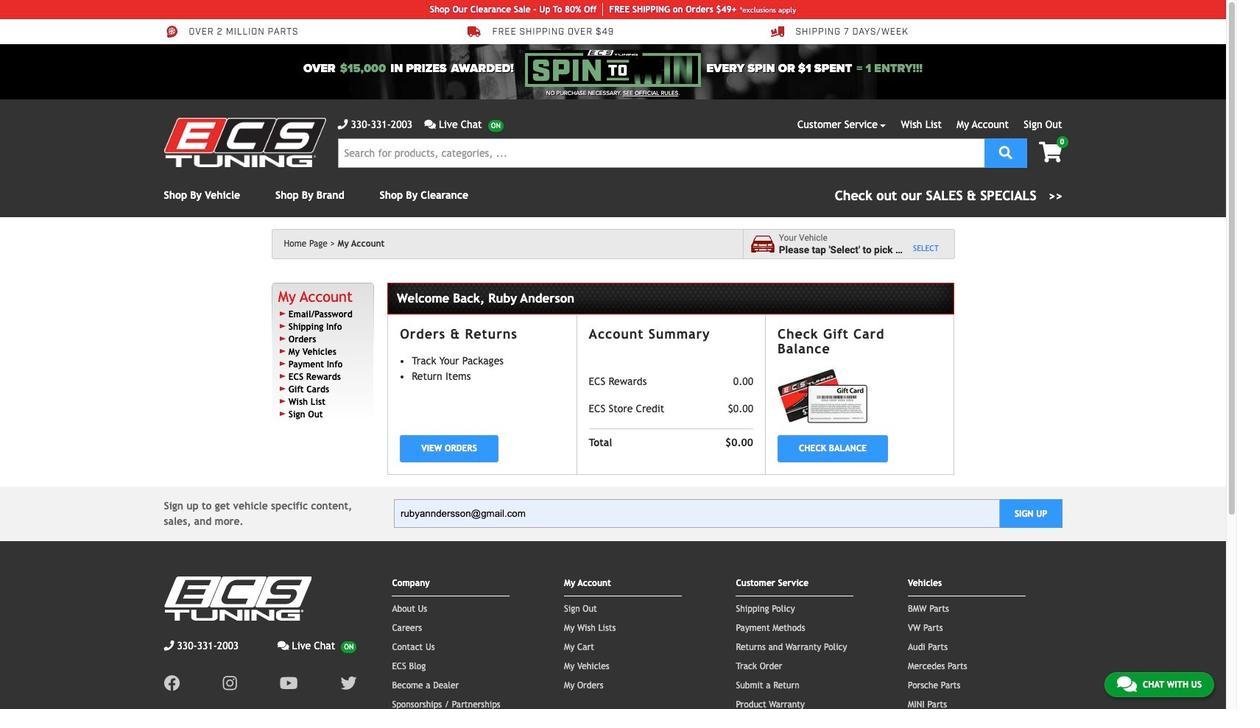 Task type: locate. For each thing, give the bounding box(es) containing it.
Email email field
[[394, 499, 1000, 528]]

phone image
[[338, 119, 348, 130]]

0 vertical spatial ecs tuning image
[[164, 118, 326, 167]]

1 horizontal spatial comments image
[[1117, 675, 1137, 693]]

ecs tuning image
[[164, 118, 326, 167], [164, 576, 311, 621]]

Search text field
[[338, 138, 984, 168]]

2 ecs tuning image from the top
[[164, 576, 311, 621]]

1 vertical spatial ecs tuning image
[[164, 576, 311, 621]]

instagram logo image
[[223, 675, 237, 691]]

comments image
[[424, 119, 436, 130]]

phone image
[[164, 640, 174, 651]]

ecs tuning 'spin to win' contest logo image
[[525, 50, 701, 87]]

comments image
[[278, 640, 289, 651], [1117, 675, 1137, 693]]

twitter logo image
[[341, 675, 357, 691]]

1 vertical spatial comments image
[[1117, 675, 1137, 693]]

0 vertical spatial comments image
[[278, 640, 289, 651]]

1 ecs tuning image from the top
[[164, 118, 326, 167]]



Task type: describe. For each thing, give the bounding box(es) containing it.
0 horizontal spatial comments image
[[278, 640, 289, 651]]

search image
[[999, 145, 1013, 159]]

youtube logo image
[[280, 675, 298, 691]]

facebook logo image
[[164, 675, 180, 691]]

shopping cart image
[[1039, 142, 1062, 163]]



Task type: vqa. For each thing, say whether or not it's contained in the screenshot.
Add
no



